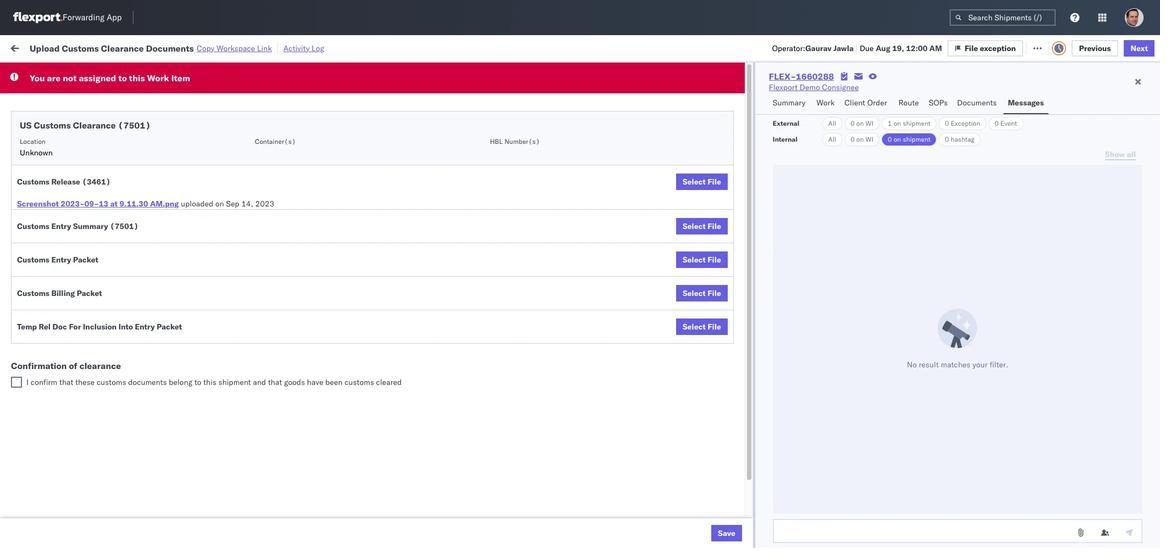 Task type: vqa. For each thing, say whether or not it's contained in the screenshot.
Goodman's Partner
no



Task type: locate. For each thing, give the bounding box(es) containing it.
5 select file from the top
[[683, 322, 721, 332]]

0 horizontal spatial numbers
[[817, 88, 844, 97]]

0 on shipment
[[888, 135, 931, 143]]

flex-1660288 link
[[769, 71, 834, 82]]

schedule pickup from los angeles, ca link up the (3461)
[[25, 155, 160, 166]]

customs right been
[[344, 377, 374, 387]]

5 ocean fcl from the top
[[389, 301, 428, 311]]

1 vertical spatial documents
[[957, 98, 997, 108]]

jawla right messages button
[[1056, 108, 1075, 118]]

2 11:59 from the top
[[204, 132, 225, 142]]

select for customs entry summary (7501)
[[683, 221, 706, 231]]

0 vertical spatial jawla
[[834, 43, 854, 53]]

select file button for customs entry summary (7501)
[[676, 218, 728, 235]]

test123456 for gaurav jawla
[[869, 108, 916, 118]]

dec down the 11:59 pm pst, dec 13, 2022
[[255, 301, 270, 311]]

schedule pickup from los angeles, ca down upload customs clearance documents button
[[25, 252, 160, 262]]

1 vertical spatial 2023
[[283, 374, 302, 384]]

0 vertical spatial gaurav
[[805, 43, 832, 53]]

4 ceau7522281, hlxu6269489, hlxu8034992 from the top
[[786, 180, 956, 190]]

file for customs release (3461)
[[708, 177, 721, 187]]

1 vertical spatial this
[[203, 377, 216, 387]]

netherlands for schedule
[[25, 403, 68, 413]]

1 horizontal spatial work
[[147, 73, 169, 83]]

flex-2130387 for schedule pickup from rotterdam, netherlands
[[701, 398, 758, 408]]

to left 8:30
[[194, 377, 201, 387]]

flex-2130384
[[701, 470, 758, 480], [701, 495, 758, 505]]

5 flex-1846748 from the top
[[701, 205, 758, 214]]

0 horizontal spatial summary
[[73, 221, 108, 231]]

2 flex-1846748 from the top
[[701, 132, 758, 142]]

result
[[919, 359, 939, 369]]

pst, for 4:00
[[237, 301, 253, 311]]

1 hlxu8034992 from the top
[[903, 108, 956, 118]]

from
[[85, 132, 102, 141], [85, 156, 102, 166], [85, 204, 102, 214], [85, 252, 102, 262], [81, 301, 97, 311], [85, 349, 102, 359], [85, 392, 102, 402], [81, 513, 97, 523]]

confirm
[[31, 377, 57, 387]]

select file for temp rel doc for inclusion into entry packet
[[683, 322, 721, 332]]

numbers
[[817, 88, 844, 97], [909, 88, 936, 97]]

1 vertical spatial -
[[1082, 422, 1086, 432]]

1 horizontal spatial no
[[907, 359, 917, 369]]

schedule pickup from los angeles, ca link up customs entry summary (7501)
[[25, 204, 160, 214]]

summary down '09-'
[[73, 221, 108, 231]]

1893174
[[725, 350, 758, 359]]

1 vertical spatial confirm
[[25, 325, 53, 335]]

0 vertical spatial 2023
[[255, 199, 274, 209]]

clearance for upload customs clearance documents copy workspace link
[[101, 43, 144, 54]]

schedule delivery appointment up 2023-
[[25, 180, 135, 190]]

1 vertical spatial flex-2130384
[[701, 495, 758, 505]]

1 numbers from the left
[[817, 88, 844, 97]]

0 vertical spatial entry
[[51, 221, 71, 231]]

10 resize handle column header from the left
[[1094, 85, 1107, 548]]

2 ocean fcl from the top
[[389, 156, 428, 166]]

2 appointment from the top
[[90, 180, 135, 190]]

1 horizontal spatial that
[[268, 377, 282, 387]]

clearance inside upload customs clearance documents link
[[85, 228, 120, 238]]

1 horizontal spatial at
[[219, 43, 226, 52]]

schedule delivery appointment for 8:30 pm pst, jan 23, 2023
[[25, 373, 135, 383]]

fcl for 11:59 pm pst, dec 13, 2022's schedule delivery appointment link
[[414, 277, 428, 287]]

that down confirmation of clearance
[[59, 377, 73, 387]]

previous button
[[1071, 40, 1118, 56]]

0 on wi for 1
[[851, 119, 874, 127]]

ocean fcl
[[389, 108, 428, 118], [389, 156, 428, 166], [389, 205, 428, 214], [389, 277, 428, 287], [389, 301, 428, 311], [389, 374, 428, 384]]

packet down upload customs clearance documents button
[[73, 255, 98, 265]]

upload customs clearance documents button
[[25, 228, 162, 240]]

import work
[[93, 43, 139, 52]]

work right import on the top left of page
[[120, 43, 139, 52]]

1 horizontal spatial client
[[845, 98, 865, 108]]

4 4, from the top
[[277, 205, 284, 214]]

2 hlxu6269489, from the top
[[844, 132, 901, 142]]

documents up the in on the top left
[[146, 43, 194, 54]]

0 exception
[[945, 119, 980, 127]]

los up the inclusion
[[99, 301, 111, 311]]

0 horizontal spatial work
[[120, 43, 139, 52]]

1
[[888, 119, 892, 127]]

resize handle column header
[[184, 85, 197, 548], [326, 85, 339, 548], [371, 85, 384, 548], [454, 85, 467, 548], [537, 85, 550, 548], [665, 85, 678, 548], [767, 85, 781, 548], [851, 85, 864, 548], [1010, 85, 1024, 548], [1094, 85, 1107, 548], [1132, 85, 1145, 548]]

1 schedule delivery appointment link from the top
[[25, 107, 135, 118]]

2 flex-2130387 from the top
[[701, 398, 758, 408]]

2 netherlands from the top
[[25, 524, 68, 534]]

0 down 1
[[888, 135, 892, 143]]

hlxu6269489,
[[844, 108, 901, 118], [844, 132, 901, 142], [844, 156, 901, 166], [844, 180, 901, 190]]

0 left event
[[995, 119, 999, 127]]

select file button for customs entry packet
[[676, 252, 728, 268]]

1 fcl from the top
[[414, 108, 428, 118]]

no up deadline button
[[260, 68, 269, 76]]

schedule delivery appointment down of
[[25, 373, 135, 383]]

select file button
[[676, 174, 728, 190], [676, 218, 728, 235], [676, 252, 728, 268], [676, 285, 728, 302], [676, 319, 728, 335]]

customs entry packet
[[17, 255, 98, 265]]

schedule delivery appointment link for 11:59 pm pst, dec 13, 2022
[[25, 276, 135, 287]]

pm up 4:00 pm pst, dec 23, 2022
[[227, 277, 239, 287]]

23, right jan
[[269, 374, 281, 384]]

0 vertical spatial dec
[[260, 277, 274, 287]]

0 event
[[995, 119, 1017, 127]]

from inside "schedule pickup from rotterdam, netherlands"
[[85, 392, 102, 402]]

2 horizontal spatial work
[[817, 98, 835, 108]]

wi for 1
[[866, 119, 874, 127]]

5 resize handle column header from the left
[[537, 85, 550, 548]]

1 jaehyung from the top
[[1029, 374, 1061, 384]]

container numbers button
[[781, 86, 853, 97]]

4 schedule delivery appointment link from the top
[[25, 373, 135, 384]]

5 select from the top
[[683, 322, 706, 332]]

jawla
[[834, 43, 854, 53], [1056, 108, 1075, 118]]

4 1846748 from the top
[[725, 180, 758, 190]]

entry up customs billing packet
[[51, 255, 71, 265]]

1 vertical spatial summary
[[73, 221, 108, 231]]

schedule pickup from los angeles, ca up customs entry summary (7501)
[[25, 204, 160, 214]]

flex id button
[[678, 86, 770, 97]]

confirm pickup from los angeles, ca button
[[25, 300, 156, 312]]

consignee
[[822, 82, 859, 92], [556, 88, 587, 97]]

choi for destination
[[1063, 422, 1080, 432]]

2 schedule pickup from los angeles, ca from the top
[[25, 156, 160, 166]]

0 horizontal spatial consignee
[[556, 88, 587, 97]]

customs billing packet
[[17, 288, 102, 298]]

upload up by:
[[30, 43, 60, 54]]

appointment down clearance
[[90, 373, 135, 383]]

angeles,
[[118, 132, 148, 141], [118, 156, 148, 166], [118, 204, 148, 214], [118, 252, 148, 262], [113, 301, 144, 311], [118, 349, 148, 359]]

2 resize handle column header from the left
[[326, 85, 339, 548]]

workitem button
[[7, 86, 186, 97]]

0 horizontal spatial this
[[129, 73, 145, 83]]

schedule delivery appointment for 11:59 pm pst, dec 13, 2022
[[25, 277, 135, 286]]

import
[[93, 43, 118, 52]]

4:00 pm pst, dec 23, 2022
[[204, 301, 304, 311]]

pst, up 4:00 pm pst, dec 23, 2022
[[241, 277, 258, 287]]

1 vertical spatial 2130384
[[725, 495, 758, 505]]

select
[[683, 177, 706, 187], [683, 221, 706, 231], [683, 255, 706, 265], [683, 288, 706, 298], [683, 322, 706, 332]]

0 on wi for 0
[[851, 135, 874, 143]]

5 fcl from the top
[[414, 301, 428, 311]]

1 vertical spatial jaehyung
[[1029, 422, 1061, 432]]

2 vertical spatial confirm
[[25, 513, 53, 523]]

4 select file from the top
[[683, 288, 721, 298]]

packet right into
[[157, 322, 182, 332]]

entry right into
[[135, 322, 155, 332]]

23, for 2022
[[271, 301, 283, 311]]

work left item
[[147, 73, 169, 83]]

6 fcl from the top
[[414, 374, 428, 384]]

0 horizontal spatial that
[[59, 377, 73, 387]]

1 horizontal spatial :
[[255, 68, 257, 76]]

test123456 down 1
[[869, 132, 916, 142]]

select file for customs billing packet
[[683, 288, 721, 298]]

0 left exception
[[945, 119, 949, 127]]

None checkbox
[[11, 377, 22, 388]]

3 hlxu8034992 from the top
[[903, 156, 956, 166]]

3 schedule delivery appointment button from the top
[[25, 276, 135, 288]]

schedule delivery appointment link
[[25, 107, 135, 118], [25, 179, 135, 190], [25, 276, 135, 287], [25, 373, 135, 384]]

1 horizontal spatial numbers
[[909, 88, 936, 97]]

4 flex-2130387 from the top
[[701, 519, 758, 529]]

schedule pickup from los angeles, ca down 'us customs clearance (7501)' at the top of the page
[[25, 132, 160, 141]]

fcl for 11:59 pm pdt, nov 4, 2022's schedule delivery appointment link
[[414, 108, 428, 118]]

schedule pickup from rotterdam, netherlands
[[25, 392, 143, 413]]

1 netherlands from the top
[[25, 403, 68, 413]]

flex-2130384 up save button
[[701, 495, 758, 505]]

: for status
[[79, 68, 82, 76]]

test123456 for omkar savant
[[869, 156, 916, 166]]

shipment down 1 on shipment
[[903, 135, 931, 143]]

gaurav up '1660288'
[[805, 43, 832, 53]]

flex-2130387 for confirm pickup from rotterdam, netherlands
[[701, 519, 758, 529]]

1 vertical spatial clearance
[[73, 120, 116, 131]]

am.png
[[150, 199, 179, 209]]

ready
[[84, 68, 104, 76]]

schedule pickup from los angeles, ca button down temp rel doc for inclusion into entry packet
[[25, 349, 160, 361]]

23, for 2023
[[269, 374, 281, 384]]

(7501) for customs entry summary (7501)
[[110, 221, 139, 231]]

shipment up 0 on shipment
[[903, 119, 931, 127]]

1 vertical spatial shipment
[[903, 135, 931, 143]]

1 wi from the top
[[866, 119, 874, 127]]

2 all button from the top
[[822, 133, 842, 146]]

file for customs entry packet
[[708, 255, 721, 265]]

3 select file button from the top
[[676, 252, 728, 268]]

workitem
[[12, 88, 41, 97]]

1 select file from the top
[[683, 177, 721, 187]]

file for customs billing packet
[[708, 288, 721, 298]]

operator: gaurav jawla
[[772, 43, 854, 53]]

1 horizontal spatial customs
[[344, 377, 374, 387]]

select file
[[683, 177, 721, 187], [683, 221, 721, 231], [683, 255, 721, 265], [683, 288, 721, 298], [683, 322, 721, 332]]

flexport. image
[[13, 12, 63, 23]]

file exception button
[[955, 39, 1031, 56], [955, 39, 1031, 56], [948, 40, 1023, 56], [948, 40, 1023, 56]]

delivery inside confirm delivery link
[[55, 325, 84, 335]]

None text field
[[773, 519, 1142, 543]]

bosch
[[473, 108, 494, 118], [556, 108, 578, 118], [473, 132, 494, 142], [473, 156, 494, 166], [556, 156, 578, 166], [473, 205, 494, 214], [556, 205, 578, 214], [473, 277, 494, 287], [556, 277, 578, 287], [473, 301, 494, 311], [556, 301, 578, 311]]

0 vertical spatial shipment
[[903, 119, 931, 127]]

numbers inside button
[[909, 88, 936, 97]]

1 vertical spatial choi
[[1063, 422, 1080, 432]]

client for client name
[[473, 88, 490, 97]]

3 ocean fcl from the top
[[389, 205, 428, 214]]

1 vertical spatial all
[[828, 135, 836, 143]]

to right for
[[118, 73, 127, 83]]

: right not
[[79, 68, 82, 76]]

confirm inside confirm pickup from rotterdam, netherlands
[[25, 513, 53, 523]]

schedule pickup from los angeles, ca button up customs entry summary (7501)
[[25, 204, 160, 216]]

(7501)
[[118, 120, 151, 131], [110, 221, 139, 231]]

pm right 8:30
[[223, 374, 235, 384]]

netherlands inside confirm pickup from rotterdam, netherlands
[[25, 524, 68, 534]]

2 vertical spatial packet
[[157, 322, 182, 332]]

3 appointment from the top
[[90, 277, 135, 286]]

0 vertical spatial documents
[[146, 43, 194, 54]]

schedule delivery appointment up billing
[[25, 277, 135, 286]]

2 wi from the top
[[866, 135, 874, 143]]

order
[[867, 98, 887, 108]]

schedule pickup from los angeles, ca link down 'us customs clearance (7501)' at the top of the page
[[25, 131, 160, 142]]

ocean fcl for 11:59 pm pdt, nov 4, 2022's schedule delivery appointment link
[[389, 108, 428, 118]]

1 horizontal spatial consignee
[[822, 82, 859, 92]]

0 vertical spatial packet
[[73, 255, 98, 265]]

test123456 up 1
[[869, 108, 916, 118]]

0 vertical spatial clearance
[[101, 43, 144, 54]]

1 horizontal spatial 2023
[[283, 374, 302, 384]]

not
[[63, 73, 77, 83]]

0 vertical spatial -
[[1082, 374, 1086, 384]]

0 vertical spatial test123456
[[869, 108, 916, 118]]

1 vertical spatial (7501)
[[110, 221, 139, 231]]

schedule pickup from los angeles, ca button down upload customs clearance documents button
[[25, 252, 160, 264]]

0 vertical spatial upload
[[30, 43, 60, 54]]

1 horizontal spatial summary
[[773, 98, 805, 108]]

schedule delivery appointment up 'us customs clearance (7501)' at the top of the page
[[25, 107, 135, 117]]

am
[[929, 43, 942, 53]]

us
[[20, 120, 32, 131]]

schedule delivery appointment link up billing
[[25, 276, 135, 287]]

schedule pickup from los angeles, ca link for 4th schedule pickup from los angeles, ca button from the bottom
[[25, 155, 160, 166]]

0 vertical spatial jaehyung
[[1029, 374, 1061, 384]]

savant
[[1054, 156, 1078, 166]]

- for origin
[[1082, 374, 1086, 384]]

confirm for confirm pickup from los angeles, ca
[[25, 301, 53, 311]]

filtered by:
[[11, 67, 50, 77]]

1 vertical spatial to
[[194, 377, 201, 387]]

1 1846748 from the top
[[725, 108, 758, 118]]

2 choi from the top
[[1063, 422, 1080, 432]]

schedule pickup from los angeles, ca button down 'us customs clearance (7501)' at the top of the page
[[25, 131, 160, 143]]

(7501) down 9.11.30
[[110, 221, 139, 231]]

1 horizontal spatial jawla
[[1056, 108, 1075, 118]]

Search Shipments (/) text field
[[950, 9, 1056, 26]]

summary down the container
[[773, 98, 805, 108]]

2130387
[[725, 374, 758, 384], [725, 398, 758, 408], [725, 446, 758, 456], [725, 519, 758, 529]]

screenshot
[[17, 199, 59, 209]]

1 vertical spatial client
[[845, 98, 865, 108]]

hlxu8034992
[[903, 108, 956, 118], [903, 132, 956, 142], [903, 156, 956, 166], [903, 180, 956, 190]]

: up deadline button
[[255, 68, 257, 76]]

choi
[[1063, 374, 1080, 384], [1063, 422, 1080, 432]]

work,
[[116, 68, 134, 76]]

resize handle column header for workitem
[[184, 85, 197, 548]]

los right '09-'
[[104, 204, 116, 214]]

file
[[972, 43, 986, 52], [965, 43, 978, 53], [708, 177, 721, 187], [708, 221, 721, 231], [708, 255, 721, 265], [708, 288, 721, 298], [708, 322, 721, 332]]

container numbers
[[786, 88, 844, 97]]

2 pdt, from the top
[[241, 132, 259, 142]]

documents for upload customs clearance documents copy workspace link
[[146, 43, 194, 54]]

0 vertical spatial client
[[473, 88, 490, 97]]

entry for packet
[[51, 255, 71, 265]]

pst, down the 11:59 pm pst, dec 13, 2022
[[237, 301, 253, 311]]

2 schedule pickup from los angeles, ca button from the top
[[25, 155, 160, 167]]

pm right 4:00
[[223, 301, 235, 311]]

clearance down the 13
[[85, 228, 120, 238]]

schedule delivery appointment button down of
[[25, 373, 135, 385]]

2 vertical spatial shipment
[[218, 377, 251, 387]]

schedule pickup from los angeles, ca button up the (3461)
[[25, 155, 160, 167]]

2 vertical spatial test123456
[[869, 156, 916, 166]]

0 vertical spatial all button
[[822, 117, 842, 130]]

flex-2130384 down flex-1662119
[[701, 470, 758, 480]]

all button for internal
[[822, 133, 842, 146]]

flex-2130387 for schedule delivery appointment
[[701, 374, 758, 384]]

4 resize handle column header from the left
[[454, 85, 467, 548]]

appointment for 11:59 pm pst, dec 13, 2022
[[90, 277, 135, 286]]

4 schedule delivery appointment button from the top
[[25, 373, 135, 385]]

0 vertical spatial (7501)
[[118, 120, 151, 131]]

0 vertical spatial 0 on wi
[[851, 119, 874, 127]]

for
[[105, 68, 114, 76]]

1 vertical spatial netherlands
[[25, 524, 68, 534]]

schedule pickup from los angeles, ca up the (3461)
[[25, 156, 160, 166]]

los down upload customs clearance documents button
[[104, 252, 116, 262]]

documents button
[[953, 93, 1003, 114]]

this right for
[[129, 73, 145, 83]]

this right belong
[[203, 377, 216, 387]]

resize handle column header for mbl/mawb numbers
[[1010, 85, 1024, 548]]

0 vertical spatial summary
[[773, 98, 805, 108]]

client inside button
[[473, 88, 490, 97]]

0 horizontal spatial at
[[110, 199, 118, 209]]

on
[[269, 43, 278, 52], [856, 119, 864, 127], [894, 119, 901, 127], [856, 135, 864, 143], [894, 135, 901, 143], [215, 199, 224, 209]]

gaurav down messages
[[1029, 108, 1054, 118]]

0 vertical spatial 2130384
[[725, 470, 758, 480]]

exception
[[987, 43, 1023, 52], [980, 43, 1016, 53]]

1660288
[[796, 71, 834, 82]]

ocean fcl for "confirm pickup from los angeles, ca" "link"
[[389, 301, 428, 311]]

1 : from the left
[[79, 68, 82, 76]]

1 vertical spatial packet
[[77, 288, 102, 298]]

customs down the screenshot
[[17, 221, 49, 231]]

test123456 down 0 on shipment
[[869, 156, 916, 166]]

angeles, up 9.11.30
[[118, 156, 148, 166]]

0 vertical spatial confirm
[[25, 301, 53, 311]]

1 vertical spatial pst,
[[237, 301, 253, 311]]

4 select from the top
[[683, 288, 706, 298]]

1 - from the top
[[1082, 374, 1086, 384]]

1 vertical spatial entry
[[51, 255, 71, 265]]

0 horizontal spatial to
[[118, 73, 127, 83]]

batch
[[1098, 43, 1120, 52]]

0 horizontal spatial :
[[79, 68, 82, 76]]

0 vertical spatial choi
[[1063, 374, 1080, 384]]

los down 'us customs clearance (7501)' at the top of the page
[[104, 132, 116, 141]]

2 vertical spatial pst,
[[237, 374, 253, 384]]

1 horizontal spatial to
[[194, 377, 201, 387]]

from inside confirm pickup from rotterdam, netherlands
[[81, 513, 97, 523]]

1 ceau7522281, hlxu6269489, hlxu8034992 from the top
[[786, 108, 956, 118]]

1 2130387 from the top
[[725, 374, 758, 384]]

ocean fcl for 8:30 pm pst, jan 23, 2023 schedule delivery appointment link
[[389, 374, 428, 384]]

work down container numbers button
[[817, 98, 835, 108]]

schedule pickup from los angeles, ca up clearance
[[25, 349, 160, 359]]

1 11:59 from the top
[[204, 108, 225, 118]]

0 vertical spatial rotterdam,
[[104, 392, 143, 402]]

0 vertical spatial 23,
[[271, 301, 283, 311]]

los inside "confirm pickup from los angeles, ca" "link"
[[99, 301, 111, 311]]

customs up customs entry packet
[[52, 228, 83, 238]]

1 vertical spatial 0 on wi
[[851, 135, 874, 143]]

clearance down workitem button
[[73, 120, 116, 131]]

client left the order
[[845, 98, 865, 108]]

1 vertical spatial wi
[[866, 135, 874, 143]]

documents for upload customs clearance documents
[[122, 228, 162, 238]]

angeles, up into
[[113, 301, 144, 311]]

from inside "link"
[[81, 301, 97, 311]]

appointment down workitem button
[[90, 107, 135, 117]]

screenshot 2023-09-13 at 9.11.30 am.png link
[[17, 198, 179, 209]]

status : ready for work, blocked, in progress
[[60, 68, 200, 76]]

0 vertical spatial netherlands
[[25, 403, 68, 413]]

client inside button
[[845, 98, 865, 108]]

1 vertical spatial jawla
[[1056, 108, 1075, 118]]

netherlands inside "schedule pickup from rotterdam, netherlands"
[[25, 403, 68, 413]]

schedule delivery appointment link up 'us customs clearance (7501)' at the top of the page
[[25, 107, 135, 118]]

2 hlxu8034992 from the top
[[903, 132, 956, 142]]

14,
[[241, 199, 253, 209]]

2 : from the left
[[255, 68, 257, 76]]

1 ocean fcl from the top
[[389, 108, 428, 118]]

all button for external
[[822, 117, 842, 130]]

0 horizontal spatial customs
[[97, 377, 126, 387]]

(0)
[[179, 43, 193, 52]]

1 vertical spatial 23,
[[269, 374, 281, 384]]

hbl
[[490, 137, 503, 146]]

0 horizontal spatial 2023
[[255, 199, 274, 209]]

4:00
[[204, 301, 221, 311]]

1 0 on wi from the top
[[851, 119, 874, 127]]

customs
[[62, 43, 99, 54], [34, 120, 71, 131], [17, 177, 49, 187], [17, 221, 49, 231], [52, 228, 83, 238], [17, 255, 49, 265], [17, 288, 49, 298]]

upload inside button
[[25, 228, 50, 238]]

entry
[[51, 221, 71, 231], [51, 255, 71, 265], [135, 322, 155, 332]]

1 vertical spatial rotterdam,
[[99, 513, 138, 523]]

3 schedule delivery appointment link from the top
[[25, 276, 135, 287]]

packet for customs entry packet
[[73, 255, 98, 265]]

netherlands for confirm
[[25, 524, 68, 534]]

1 schedule pickup from los angeles, ca button from the top
[[25, 131, 160, 143]]

1 vertical spatial upload
[[25, 228, 50, 238]]

8 resize handle column header from the left
[[851, 85, 864, 548]]

shipment left and
[[218, 377, 251, 387]]

numbers for container numbers
[[817, 88, 844, 97]]

packet up "confirm pickup from los angeles, ca" "link"
[[77, 288, 102, 298]]

rotterdam, inside "schedule pickup from rotterdam, netherlands"
[[104, 392, 143, 402]]

netherlands
[[25, 403, 68, 413], [25, 524, 68, 534]]

los up the (3461)
[[104, 156, 116, 166]]

3 select from the top
[[683, 255, 706, 265]]

numbers inside button
[[817, 88, 844, 97]]

0 on wi
[[851, 119, 874, 127], [851, 135, 874, 143]]

1 schedule delivery appointment button from the top
[[25, 107, 135, 119]]

1 vertical spatial all button
[[822, 133, 842, 146]]

mode
[[389, 88, 406, 97]]

upload down the screenshot
[[25, 228, 50, 238]]

schedule delivery appointment button up 2023-
[[25, 179, 135, 191]]

5 11:59 from the top
[[204, 277, 225, 287]]

2 vertical spatial documents
[[122, 228, 162, 238]]

0 vertical spatial all
[[828, 119, 836, 127]]

1 vertical spatial gaurav
[[1029, 108, 1054, 118]]

appointment up the 13
[[90, 180, 135, 190]]

pickup inside "link"
[[55, 301, 79, 311]]

rotterdam, inside confirm pickup from rotterdam, netherlands
[[99, 513, 138, 523]]

0
[[851, 119, 855, 127], [945, 119, 949, 127], [995, 119, 999, 127], [851, 135, 855, 143], [888, 135, 892, 143], [945, 135, 949, 143]]

4 nov from the top
[[261, 205, 275, 214]]

wi for 0
[[866, 135, 874, 143]]

1 all button from the top
[[822, 117, 842, 130]]

choi left origin
[[1063, 374, 1080, 384]]

upload customs clearance documents
[[25, 228, 162, 238]]

schedule delivery appointment button for 8:30 pm pst, jan 23, 2023
[[25, 373, 135, 385]]

work
[[120, 43, 139, 52], [147, 73, 169, 83], [817, 98, 835, 108]]

3 schedule pickup from los angeles, ca link from the top
[[25, 204, 160, 214]]

shipment for 1 on shipment
[[903, 119, 931, 127]]

all for external
[[828, 119, 836, 127]]

pst, left jan
[[237, 374, 253, 384]]

schedule pickup from los angeles, ca link up clearance
[[25, 349, 160, 359]]

flex-2130387
[[701, 374, 758, 384], [701, 398, 758, 408], [701, 446, 758, 456], [701, 519, 758, 529]]

4 ocean fcl from the top
[[389, 277, 428, 287]]

4 fcl from the top
[[414, 277, 428, 287]]

clearance up work,
[[101, 43, 144, 54]]

1 vertical spatial work
[[147, 73, 169, 83]]

all button
[[822, 117, 842, 130], [822, 133, 842, 146]]

jawla left the due
[[834, 43, 854, 53]]

1 vertical spatial dec
[[255, 301, 270, 311]]

client
[[473, 88, 490, 97], [845, 98, 865, 108]]

pickup inside "schedule pickup from rotterdam, netherlands"
[[60, 392, 83, 402]]

1 vertical spatial test123456
[[869, 132, 916, 142]]

matches
[[941, 359, 971, 369]]

schedule delivery appointment button for 11:59 pm pdt, nov 4, 2022
[[25, 107, 135, 119]]

1 customs from the left
[[97, 377, 126, 387]]

0 vertical spatial no
[[260, 68, 269, 76]]

customs down clearance
[[97, 377, 126, 387]]

choi down "jaehyung choi - test origin agent"
[[1063, 422, 1080, 432]]

4 flex-1889466 from the top
[[701, 325, 758, 335]]

confirm inside "link"
[[25, 301, 53, 311]]

4 flex-1846748 from the top
[[701, 180, 758, 190]]

0 down 'client order' button
[[851, 135, 855, 143]]

0 hashtag
[[945, 135, 975, 143]]

select file for customs entry summary (7501)
[[683, 221, 721, 231]]

jaehyung choi - test origin agent
[[1029, 374, 1149, 384]]

deadline
[[204, 88, 231, 97]]

schedule delivery appointment button
[[25, 107, 135, 119], [25, 179, 135, 191], [25, 276, 135, 288], [25, 373, 135, 385]]

ocean
[[389, 108, 412, 118], [496, 108, 519, 118], [580, 108, 602, 118], [496, 132, 519, 142], [389, 156, 412, 166], [496, 156, 519, 166], [580, 156, 602, 166], [389, 205, 412, 214], [496, 205, 519, 214], [580, 205, 602, 214], [389, 277, 412, 287], [496, 277, 519, 287], [580, 277, 602, 287], [389, 301, 412, 311], [496, 301, 519, 311], [580, 301, 602, 311], [389, 374, 412, 384]]

operator
[[1029, 88, 1056, 97]]

2 vertical spatial clearance
[[85, 228, 120, 238]]

select file button for customs billing packet
[[676, 285, 728, 302]]

next button
[[1124, 40, 1155, 56]]

rotterdam, for schedule pickup from rotterdam, netherlands
[[104, 392, 143, 402]]

this
[[129, 73, 145, 83], [203, 377, 216, 387]]

documents up exception
[[957, 98, 997, 108]]



Task type: describe. For each thing, give the bounding box(es) containing it.
operator:
[[772, 43, 805, 53]]

these
[[75, 377, 95, 387]]

Search Work text field
[[790, 39, 910, 56]]

4 1889466 from the top
[[725, 325, 758, 335]]

choi for origin
[[1063, 374, 1080, 384]]

client for client order
[[845, 98, 865, 108]]

9 schedule from the top
[[25, 373, 58, 383]]

19,
[[892, 43, 904, 53]]

4 11:59 pm pdt, nov 4, 2022 from the top
[[204, 205, 305, 214]]

4 11:59 from the top
[[204, 205, 225, 214]]

pm up sep on the left top of the page
[[227, 156, 239, 166]]

filter.
[[990, 359, 1008, 369]]

6 1846748 from the top
[[725, 229, 758, 239]]

4 hlxu6269489, from the top
[[844, 180, 901, 190]]

rel
[[39, 322, 51, 332]]

sep
[[226, 199, 239, 209]]

been
[[325, 377, 342, 387]]

schedule pickup from los angeles, ca link for third schedule pickup from los angeles, ca button from the top of the page
[[25, 204, 160, 214]]

1 schedule pickup from los angeles, ca from the top
[[25, 132, 160, 141]]

1 2130384 from the top
[[725, 470, 758, 480]]

clearance
[[80, 360, 121, 371]]

confirm for confirm pickup from rotterdam, netherlands
[[25, 513, 53, 523]]

0 left hashtag
[[945, 135, 949, 143]]

schedule delivery appointment button for 11:59 pm pst, dec 13, 2022
[[25, 276, 135, 288]]

3 4, from the top
[[277, 156, 284, 166]]

1 11:59 pm pdt, nov 4, 2022 from the top
[[204, 108, 305, 118]]

flex-1662119
[[701, 422, 758, 432]]

confirm pickup from los angeles, ca link
[[25, 300, 156, 311]]

upload for upload customs clearance documents
[[25, 228, 50, 238]]

2023-
[[61, 199, 85, 209]]

3 schedule pickup from los angeles, ca from the top
[[25, 204, 160, 214]]

2 schedule delivery appointment from the top
[[25, 180, 135, 190]]

numbers for mbl/mawb numbers
[[909, 88, 936, 97]]

dec for 23,
[[255, 301, 270, 311]]

4 schedule pickup from los angeles, ca from the top
[[25, 252, 160, 262]]

customs inside upload customs clearance documents link
[[52, 228, 83, 238]]

unknown
[[20, 148, 53, 158]]

angeles, right the 13
[[118, 204, 148, 214]]

1 1889466 from the top
[[725, 253, 758, 263]]

client order button
[[840, 93, 894, 114]]

resize handle column header for container numbers
[[851, 85, 864, 548]]

los up clearance
[[104, 349, 116, 359]]

2 nov from the top
[[261, 132, 275, 142]]

2 test123456 from the top
[[869, 132, 916, 142]]

2 vertical spatial work
[[817, 98, 835, 108]]

select for customs entry packet
[[683, 255, 706, 265]]

file for customs entry summary (7501)
[[708, 221, 721, 231]]

0 vertical spatial at
[[219, 43, 226, 52]]

deadline button
[[198, 86, 328, 97]]

2 schedule delivery appointment button from the top
[[25, 179, 135, 191]]

and
[[253, 377, 266, 387]]

clearance for us customs clearance (7501)
[[73, 120, 116, 131]]

5 schedule pickup from los angeles, ca button from the top
[[25, 349, 160, 361]]

upload customs clearance documents copy workspace link
[[30, 43, 272, 54]]

select file button for temp rel doc for inclusion into entry packet
[[676, 319, 728, 335]]

2130387 for schedule pickup from rotterdam, netherlands
[[725, 398, 758, 408]]

confirmation
[[11, 360, 67, 371]]

1 flex-2130384 from the top
[[701, 470, 758, 480]]

1 hlxu6269489, from the top
[[844, 108, 901, 118]]

inclusion
[[83, 322, 117, 332]]

schedule pickup from rotterdam, netherlands button
[[25, 391, 183, 414]]

3 ceau7522281, from the top
[[786, 156, 842, 166]]

flex id
[[684, 88, 704, 97]]

activity log
[[283, 43, 324, 53]]

2 vertical spatial entry
[[135, 322, 155, 332]]

jaehyung for jaehyung choi - test origin agent
[[1029, 374, 1061, 384]]

6 schedule from the top
[[25, 252, 58, 262]]

my
[[11, 40, 28, 55]]

6 flex-1846748 from the top
[[701, 229, 758, 239]]

next
[[1131, 43, 1148, 53]]

jaehyung for jaehyung choi - test destination age
[[1029, 422, 1061, 432]]

work
[[31, 40, 60, 55]]

customs left billing
[[17, 288, 49, 298]]

3 ceau7522281, hlxu6269489, hlxu8034992 from the top
[[786, 156, 956, 166]]

resize handle column header for flex id
[[767, 85, 781, 548]]

agent
[[1128, 374, 1149, 384]]

778
[[202, 43, 217, 52]]

dec for 13,
[[260, 277, 274, 287]]

hbl number(s)
[[490, 137, 540, 146]]

select for temp rel doc for inclusion into entry packet
[[683, 322, 706, 332]]

0 vertical spatial work
[[120, 43, 139, 52]]

0 vertical spatial this
[[129, 73, 145, 83]]

3 flex-1846748 from the top
[[701, 156, 758, 166]]

1 flex-1889466 from the top
[[701, 253, 758, 263]]

angeles, down 'us customs clearance (7501)' at the top of the page
[[118, 132, 148, 141]]

copy
[[197, 43, 215, 53]]

confirm for confirm delivery
[[25, 325, 53, 335]]

appointment for 11:59 pm pdt, nov 4, 2022
[[90, 107, 135, 117]]

5 1846748 from the top
[[725, 205, 758, 214]]

all for internal
[[828, 135, 836, 143]]

activity
[[283, 43, 310, 53]]

- for destination
[[1082, 422, 1086, 432]]

schedule pickup from los angeles, ca link for 5th schedule pickup from los angeles, ca button from the top of the page
[[25, 349, 160, 359]]

upload for upload customs clearance documents copy workspace link
[[30, 43, 60, 54]]

2 1846748 from the top
[[725, 132, 758, 142]]

us customs clearance (7501)
[[20, 120, 151, 131]]

2 flex-1889466 from the top
[[701, 277, 758, 287]]

flex-1660288
[[769, 71, 834, 82]]

jan
[[255, 374, 267, 384]]

pm down deadline
[[227, 108, 239, 118]]

entry for summary
[[51, 221, 71, 231]]

ocean fcl for 11:59 pm pst, dec 13, 2022's schedule delivery appointment link
[[389, 277, 428, 287]]

belong
[[169, 377, 192, 387]]

no result matches your filter.
[[907, 359, 1008, 369]]

exception
[[951, 119, 980, 127]]

3 hlxu6269489, from the top
[[844, 156, 901, 166]]

confirm pickup from rotterdam, netherlands button
[[25, 512, 183, 535]]

2 2130384 from the top
[[725, 495, 758, 505]]

route
[[899, 98, 919, 108]]

2 ceau7522281, hlxu6269489, hlxu8034992 from the top
[[786, 132, 956, 142]]

action
[[1122, 43, 1146, 52]]

in
[[164, 68, 171, 76]]

abcdefg78456546
[[869, 325, 943, 335]]

3 11:59 pm pdt, nov 4, 2022 from the top
[[204, 156, 305, 166]]

packet for customs billing packet
[[77, 288, 102, 298]]

pm left 14,
[[227, 205, 239, 214]]

sops
[[929, 98, 948, 108]]

resize handle column header for mode
[[454, 85, 467, 548]]

batch action button
[[1081, 39, 1153, 56]]

2 fcl from the top
[[414, 156, 428, 166]]

0 down client order
[[851, 119, 855, 127]]

shipment for 0 on shipment
[[903, 135, 931, 143]]

4 ceau7522281, from the top
[[786, 180, 842, 190]]

angeles, down into
[[118, 349, 148, 359]]

1 ceau7522281, from the top
[[786, 108, 842, 118]]

7 schedule from the top
[[25, 277, 58, 286]]

0 vertical spatial to
[[118, 73, 127, 83]]

1 nov from the top
[[261, 108, 275, 118]]

1 horizontal spatial this
[[203, 377, 216, 387]]

rotterdam, for confirm pickup from rotterdam, netherlands
[[99, 513, 138, 523]]

appointment for 8:30 pm pst, jan 23, 2023
[[90, 373, 135, 383]]

save
[[718, 528, 735, 538]]

4 hlxu8034992 from the top
[[903, 180, 956, 190]]

1 flex-1846748 from the top
[[701, 108, 758, 118]]

maeu9408431
[[869, 519, 925, 529]]

resize handle column header for client name
[[537, 85, 550, 548]]

2 ceau7522281, from the top
[[786, 132, 842, 142]]

confirm delivery button
[[25, 324, 84, 336]]

schedule delivery appointment link for 11:59 pm pdt, nov 4, 2022
[[25, 107, 135, 118]]

2 1889466 from the top
[[725, 277, 758, 287]]

2130387 for schedule delivery appointment
[[725, 374, 758, 384]]

8:30 pm pst, jan 23, 2023
[[204, 374, 302, 384]]

summary button
[[768, 93, 812, 114]]

0 horizontal spatial gaurav
[[805, 43, 832, 53]]

container
[[786, 88, 815, 97]]

4 schedule pickup from los angeles, ca button from the top
[[25, 252, 160, 264]]

external
[[773, 119, 799, 127]]

summary inside button
[[773, 98, 805, 108]]

fcl for 8:30 pm pst, jan 23, 2023 schedule delivery appointment link
[[414, 374, 428, 384]]

(7501) for us customs clearance (7501)
[[118, 120, 151, 131]]

3 1889466 from the top
[[725, 301, 758, 311]]

3 fcl from the top
[[414, 205, 428, 214]]

5 schedule pickup from los angeles, ca from the top
[[25, 349, 160, 359]]

187
[[253, 43, 267, 52]]

log
[[312, 43, 324, 53]]

resize handle column header for deadline
[[326, 85, 339, 548]]

flex-1893174
[[701, 350, 758, 359]]

id
[[698, 88, 704, 97]]

2 that from the left
[[268, 377, 282, 387]]

3 nov from the top
[[261, 156, 275, 166]]

angeles, inside "link"
[[113, 301, 144, 311]]

3 pdt, from the top
[[241, 156, 259, 166]]

customs up the screenshot
[[17, 177, 49, 187]]

customs up status
[[62, 43, 99, 54]]

3 schedule from the top
[[25, 156, 58, 166]]

select file button for customs release (3461)
[[676, 174, 728, 190]]

schedule pickup from los angeles, ca link for second schedule pickup from los angeles, ca button from the bottom
[[25, 252, 160, 263]]

customs up location
[[34, 120, 71, 131]]

assigned
[[79, 73, 116, 83]]

4 pdt, from the top
[[241, 205, 259, 214]]

3 flex-1889466 from the top
[[701, 301, 758, 311]]

track
[[280, 43, 298, 52]]

number(s)
[[504, 137, 540, 146]]

delivery for 11:59 pm pst, dec 13, 2022
[[60, 277, 88, 286]]

jaehyung choi - test destination age
[[1029, 422, 1160, 432]]

3 1846748 from the top
[[725, 156, 758, 166]]

cleared
[[376, 377, 402, 387]]

3 flex-2130387 from the top
[[701, 446, 758, 456]]

schedule delivery appointment link for 8:30 pm pst, jan 23, 2023
[[25, 373, 135, 384]]

ca inside "link"
[[146, 301, 156, 311]]

temp rel doc for inclusion into entry packet
[[17, 322, 182, 332]]

3 2130387 from the top
[[725, 446, 758, 456]]

2 schedule delivery appointment link from the top
[[25, 179, 135, 190]]

file for temp rel doc for inclusion into entry packet
[[708, 322, 721, 332]]

i confirm that these customs documents belong to this shipment and that goods have been customs cleared
[[26, 377, 402, 387]]

schedule delivery appointment for 11:59 pm pdt, nov 4, 2022
[[25, 107, 135, 117]]

forwarding app link
[[13, 12, 122, 23]]

clearance for upload customs clearance documents
[[85, 228, 120, 238]]

: for snoozed
[[255, 68, 257, 76]]

blocked,
[[135, 68, 163, 76]]

for
[[69, 322, 81, 332]]

pm left container(s)
[[227, 132, 239, 142]]

messages button
[[1003, 93, 1048, 114]]

mode button
[[384, 86, 456, 97]]

schedule pickup from los angeles, ca link for 1st schedule pickup from los angeles, ca button
[[25, 131, 160, 142]]

i
[[26, 377, 29, 387]]

0 horizontal spatial no
[[260, 68, 269, 76]]

have
[[307, 377, 323, 387]]

gvcu5265864
[[786, 519, 840, 528]]

select file for customs release (3461)
[[683, 177, 721, 187]]

12:00
[[906, 43, 928, 53]]

into
[[118, 322, 133, 332]]

omkar
[[1029, 156, 1052, 166]]

pickup inside confirm pickup from rotterdam, netherlands
[[55, 513, 79, 523]]

consignee inside button
[[556, 88, 587, 97]]

pst, for 11:59
[[241, 277, 258, 287]]

1 pdt, from the top
[[241, 108, 259, 118]]

documents
[[128, 377, 167, 387]]

import work button
[[89, 35, 144, 60]]

delivery for 11:59 pm pdt, nov 4, 2022
[[60, 107, 88, 117]]

1 schedule from the top
[[25, 107, 58, 117]]

4 schedule from the top
[[25, 180, 58, 190]]

item
[[171, 73, 190, 83]]

confirm delivery
[[25, 325, 84, 335]]

1 vertical spatial at
[[110, 199, 118, 209]]

customs up customs billing packet
[[17, 255, 49, 265]]

screenshot 2023-09-13 at 9.11.30 am.png uploaded on sep 14, 2023
[[17, 199, 274, 209]]

flexport demo consignee
[[769, 82, 859, 92]]

11 resize handle column header from the left
[[1132, 85, 1145, 548]]

angeles, down upload customs clearance documents button
[[118, 252, 148, 262]]

schedule inside "schedule pickup from rotterdam, netherlands"
[[25, 392, 58, 402]]

1 4, from the top
[[277, 108, 284, 118]]

3 schedule pickup from los angeles, ca button from the top
[[25, 204, 160, 216]]

5 schedule from the top
[[25, 204, 58, 214]]

client name button
[[467, 86, 539, 97]]

2130387 for confirm pickup from rotterdam, netherlands
[[725, 519, 758, 529]]

1 vertical spatial no
[[907, 359, 917, 369]]

8 schedule from the top
[[25, 349, 58, 359]]

2 4, from the top
[[277, 132, 284, 142]]

pst, for 8:30
[[237, 374, 253, 384]]

fcl for "confirm pickup from los angeles, ca" "link"
[[414, 301, 428, 311]]

delivery for 8:30 pm pst, jan 23, 2023
[[60, 373, 88, 383]]

select for customs release (3461)
[[683, 177, 706, 187]]

0 horizontal spatial jawla
[[834, 43, 854, 53]]

3 11:59 from the top
[[204, 156, 225, 166]]

aug
[[876, 43, 890, 53]]

2 flex-2130384 from the top
[[701, 495, 758, 505]]

1 horizontal spatial gaurav
[[1029, 108, 1054, 118]]

3 resize handle column header from the left
[[371, 85, 384, 548]]

2 11:59 pm pdt, nov 4, 2022 from the top
[[204, 132, 305, 142]]

1 that from the left
[[59, 377, 73, 387]]

2 schedule from the top
[[25, 132, 58, 141]]

13,
[[276, 277, 288, 287]]

location
[[20, 137, 46, 146]]

by:
[[40, 67, 50, 77]]

2 customs from the left
[[344, 377, 374, 387]]

confirm delivery link
[[25, 324, 84, 335]]

select file for customs entry packet
[[683, 255, 721, 265]]

select for customs billing packet
[[683, 288, 706, 298]]



